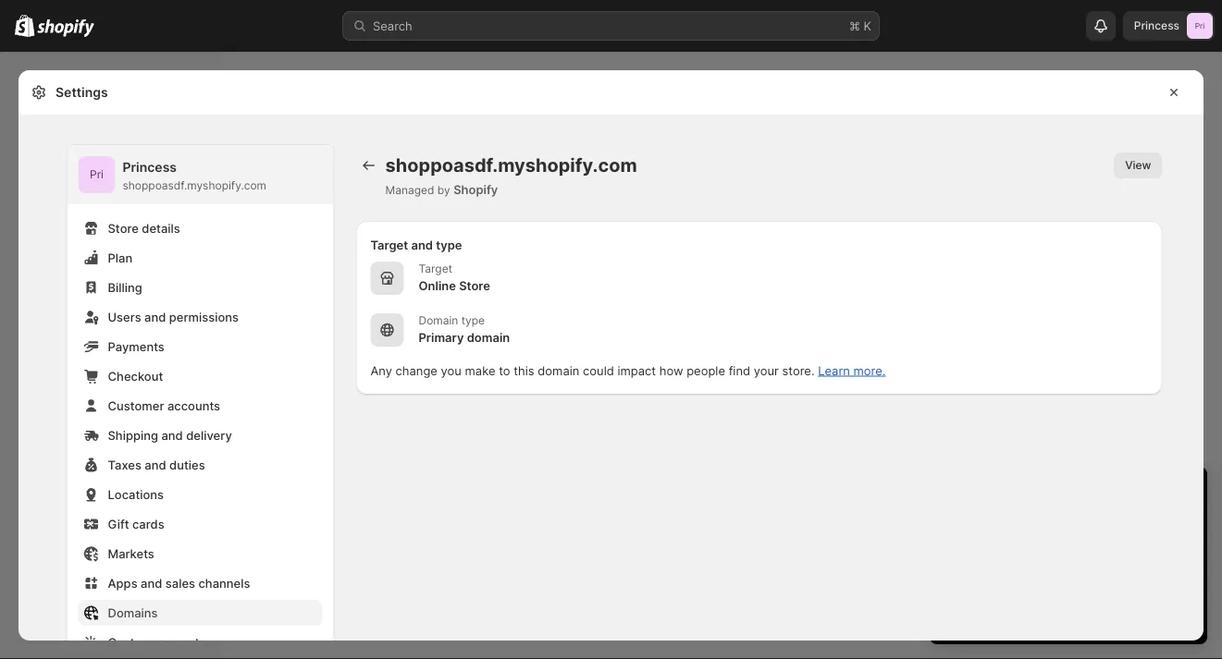 Task type: locate. For each thing, give the bounding box(es) containing it.
cards
[[132, 517, 164, 532]]

0 horizontal spatial princess
[[123, 160, 177, 175]]

apps and sales channels link
[[78, 571, 322, 597]]

2 customer from the top
[[108, 636, 164, 650]]

type up target online store
[[436, 238, 462, 252]]

gift cards link
[[78, 512, 322, 538]]

type
[[436, 238, 462, 252], [461, 314, 485, 328]]

1 horizontal spatial domain
[[538, 364, 580, 378]]

type right domain
[[461, 314, 485, 328]]

store
[[108, 221, 139, 235], [459, 278, 490, 293]]

delivery
[[186, 428, 232, 443]]

target
[[371, 238, 408, 252], [419, 262, 452, 276]]

online
[[419, 278, 456, 293]]

markets link
[[78, 541, 322, 567]]

customer inside customer events link
[[108, 636, 164, 650]]

princess for princess shoppoasdf.myshopify.com
[[123, 160, 177, 175]]

domain
[[467, 330, 510, 345], [538, 364, 580, 378]]

shoppoasdf.myshopify.com up shopify
[[385, 154, 637, 177]]

princess inside princess shoppoasdf.myshopify.com
[[123, 160, 177, 175]]

taxes and duties link
[[78, 452, 322, 478]]

1 vertical spatial princess
[[123, 160, 177, 175]]

and right taxes
[[145, 458, 166, 472]]

you
[[441, 364, 462, 378]]

locations
[[108, 488, 164, 502]]

checkout link
[[78, 364, 322, 390]]

store inside store details link
[[108, 221, 139, 235]]

domain inside domain type primary domain
[[467, 330, 510, 345]]

target inside target online store
[[419, 262, 452, 276]]

domain up make
[[467, 330, 510, 345]]

change
[[396, 364, 438, 378]]

pri button
[[78, 156, 115, 193]]

payments
[[108, 340, 165, 354]]

shopify
[[453, 182, 498, 197]]

customer down domains
[[108, 636, 164, 650]]

and right the apps
[[141, 576, 162, 591]]

customer down checkout
[[108, 399, 164, 413]]

1 vertical spatial store
[[459, 278, 490, 293]]

locations link
[[78, 482, 322, 508]]

store details link
[[78, 216, 322, 241]]

shipping and delivery
[[108, 428, 232, 443]]

1 vertical spatial princess image
[[78, 156, 115, 193]]

learn more. link
[[818, 364, 886, 378]]

1 vertical spatial type
[[461, 314, 485, 328]]

view
[[1125, 159, 1151, 172]]

find
[[729, 364, 750, 378]]

0 horizontal spatial target
[[371, 238, 408, 252]]

billing
[[108, 280, 142, 295]]

1 horizontal spatial shopify image
[[37, 19, 95, 37]]

primary
[[419, 330, 464, 345]]

0 vertical spatial target
[[371, 238, 408, 252]]

and inside "link"
[[141, 576, 162, 591]]

settings
[[56, 85, 108, 100]]

and right users
[[144, 310, 166, 324]]

customer for customer events
[[108, 636, 164, 650]]

people
[[687, 364, 725, 378]]

1 horizontal spatial target
[[419, 262, 452, 276]]

0 vertical spatial shoppoasdf.myshopify.com
[[385, 154, 637, 177]]

taxes and duties
[[108, 458, 205, 472]]

customer accounts
[[108, 399, 220, 413]]

and
[[411, 238, 433, 252], [144, 310, 166, 324], [161, 428, 183, 443], [145, 458, 166, 472], [141, 576, 162, 591]]

0 horizontal spatial princess image
[[78, 156, 115, 193]]

and down customer accounts
[[161, 428, 183, 443]]

1 horizontal spatial store
[[459, 278, 490, 293]]

0 horizontal spatial store
[[108, 221, 139, 235]]

customer inside customer accounts link
[[108, 399, 164, 413]]

shoppoasdf.myshopify.com inside "shop settings menu" element
[[123, 179, 266, 192]]

1 vertical spatial target
[[419, 262, 452, 276]]

customer
[[108, 399, 164, 413], [108, 636, 164, 650]]

1 vertical spatial shoppoasdf.myshopify.com
[[123, 179, 266, 192]]

and for shipping
[[161, 428, 183, 443]]

shopify image
[[15, 14, 34, 37], [37, 19, 95, 37]]

and for target
[[411, 238, 433, 252]]

0 horizontal spatial shoppoasdf.myshopify.com
[[123, 179, 266, 192]]

shoppoasdf.myshopify.com up store details link
[[123, 179, 266, 192]]

store up plan at the top
[[108, 221, 139, 235]]

and up online
[[411, 238, 433, 252]]

managed by shopify
[[385, 182, 498, 197]]

princess
[[1134, 19, 1180, 32], [123, 160, 177, 175]]

any
[[371, 364, 392, 378]]

princess image
[[1187, 13, 1213, 39], [78, 156, 115, 193]]

1 horizontal spatial princess
[[1134, 19, 1180, 32]]

target up online
[[419, 262, 452, 276]]

domain
[[419, 314, 458, 328]]

store.
[[782, 364, 815, 378]]

shipping
[[108, 428, 158, 443]]

channels
[[198, 576, 250, 591]]

0 vertical spatial domain
[[467, 330, 510, 345]]

permissions
[[169, 310, 239, 324]]

0 vertical spatial customer
[[108, 399, 164, 413]]

duties
[[169, 458, 205, 472]]

⌘ k
[[849, 19, 872, 33]]

domain right this
[[538, 364, 580, 378]]

more.
[[854, 364, 886, 378]]

store right online
[[459, 278, 490, 293]]

1 vertical spatial customer
[[108, 636, 164, 650]]

1 horizontal spatial princess image
[[1187, 13, 1213, 39]]

0 vertical spatial princess
[[1134, 19, 1180, 32]]

target down managed
[[371, 238, 408, 252]]

shoppoasdf.myshopify.com
[[385, 154, 637, 177], [123, 179, 266, 192]]

dialog
[[1211, 70, 1222, 641]]

0 horizontal spatial domain
[[467, 330, 510, 345]]

0 vertical spatial store
[[108, 221, 139, 235]]

1 customer from the top
[[108, 399, 164, 413]]

1 vertical spatial domain
[[538, 364, 580, 378]]

managed
[[385, 183, 434, 197]]

events
[[167, 636, 206, 650]]

accounts
[[167, 399, 220, 413]]

princess image inside "shop settings menu" element
[[78, 156, 115, 193]]

could
[[583, 364, 614, 378]]



Task type: describe. For each thing, give the bounding box(es) containing it.
to
[[499, 364, 510, 378]]

impact
[[618, 364, 656, 378]]

type inside domain type primary domain
[[461, 314, 485, 328]]

how
[[659, 364, 683, 378]]

store details
[[108, 221, 180, 235]]

apps and sales channels
[[108, 576, 250, 591]]

domain type primary domain
[[419, 314, 510, 345]]

and for users
[[144, 310, 166, 324]]

details
[[142, 221, 180, 235]]

users
[[108, 310, 141, 324]]

0 vertical spatial type
[[436, 238, 462, 252]]

and for taxes
[[145, 458, 166, 472]]

gift cards
[[108, 517, 164, 532]]

taxes
[[108, 458, 141, 472]]

users and permissions
[[108, 310, 239, 324]]

markets
[[108, 547, 154, 561]]

k
[[864, 19, 872, 33]]

and for apps
[[141, 576, 162, 591]]

target and type
[[371, 238, 462, 252]]

make
[[465, 364, 495, 378]]

any change you make to this domain could impact how people find your store. learn more.
[[371, 364, 886, 378]]

princess shoppoasdf.myshopify.com
[[123, 160, 266, 192]]

⌘
[[849, 19, 860, 33]]

princess for princess
[[1134, 19, 1180, 32]]

by
[[437, 183, 450, 197]]

0 horizontal spatial shopify image
[[15, 14, 34, 37]]

sales
[[165, 576, 195, 591]]

shop settings menu element
[[67, 145, 334, 660]]

your
[[754, 364, 779, 378]]

plan
[[108, 251, 133, 265]]

target online store
[[419, 262, 490, 293]]

customer accounts link
[[78, 393, 322, 419]]

customer events link
[[78, 630, 322, 656]]

customer events
[[108, 636, 206, 650]]

gift
[[108, 517, 129, 532]]

customer for customer accounts
[[108, 399, 164, 413]]

search
[[373, 19, 412, 33]]

learn
[[818, 364, 850, 378]]

checkout
[[108, 369, 163, 384]]

shipping and delivery link
[[78, 423, 322, 449]]

domains link
[[78, 600, 322, 626]]

apps
[[108, 576, 137, 591]]

1 horizontal spatial shoppoasdf.myshopify.com
[[385, 154, 637, 177]]

target for target online store
[[419, 262, 452, 276]]

this
[[514, 364, 534, 378]]

view link
[[1114, 153, 1163, 179]]

settings dialog
[[19, 70, 1204, 660]]

users and permissions link
[[78, 304, 322, 330]]

store inside target online store
[[459, 278, 490, 293]]

target for target and type
[[371, 238, 408, 252]]

billing link
[[78, 275, 322, 301]]

plan link
[[78, 245, 322, 271]]

domains
[[108, 606, 158, 620]]

1 day left in your trial element
[[930, 515, 1207, 645]]

0 vertical spatial princess image
[[1187, 13, 1213, 39]]

payments link
[[78, 334, 322, 360]]



Task type: vqa. For each thing, say whether or not it's contained in the screenshot.
Add customer button
no



